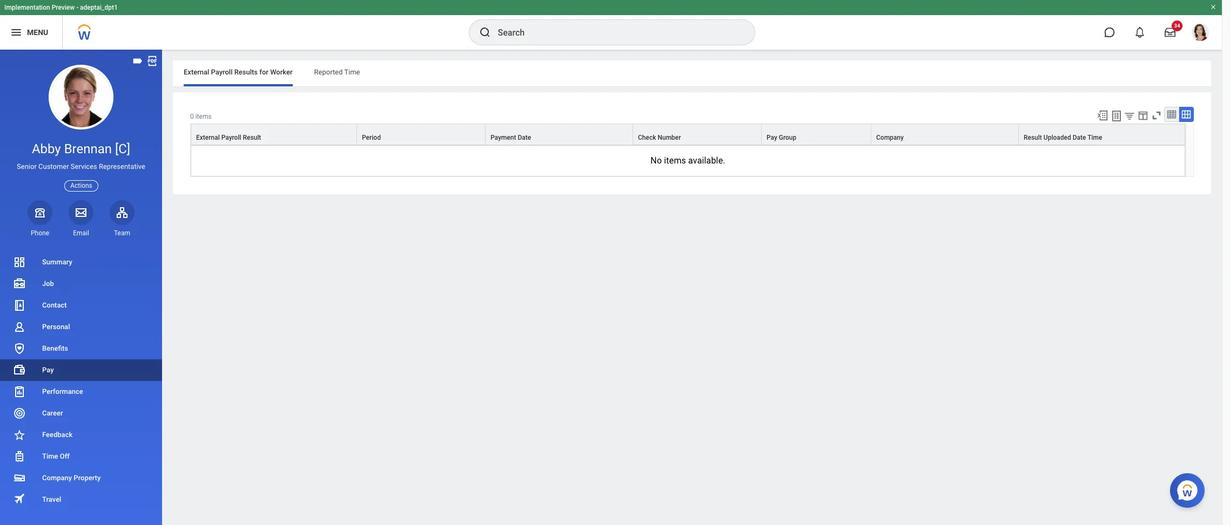 Task type: describe. For each thing, give the bounding box(es) containing it.
no items available.
[[651, 156, 725, 166]]

pay for pay
[[42, 366, 54, 374]]

group
[[779, 134, 797, 142]]

notifications large image
[[1135, 27, 1145, 38]]

travel
[[42, 496, 61, 504]]

benefits
[[42, 345, 68, 353]]

time off image
[[13, 451, 26, 464]]

period button
[[357, 124, 485, 145]]

company property link
[[0, 468, 162, 490]]

0 items
[[190, 113, 212, 120]]

external for external payroll results for worker
[[184, 68, 209, 76]]

results
[[234, 68, 258, 76]]

preview
[[52, 4, 75, 11]]

time off
[[42, 453, 70, 461]]

time inside 'tab list'
[[344, 68, 360, 76]]

click to view/edit grid preferences image
[[1137, 110, 1149, 122]]

pay group
[[767, 134, 797, 142]]

expand table image
[[1181, 109, 1192, 120]]

actions button
[[64, 180, 98, 192]]

representative
[[99, 163, 145, 171]]

personal link
[[0, 317, 162, 338]]

tab list containing external payroll results for worker
[[173, 61, 1211, 86]]

feedback link
[[0, 425, 162, 446]]

items for no
[[664, 156, 686, 166]]

profile logan mcneil image
[[1192, 24, 1209, 43]]

select to filter grid data image
[[1124, 110, 1136, 122]]

personal image
[[13, 321, 26, 334]]

senior
[[17, 163, 37, 171]]

tag image
[[132, 55, 144, 67]]

pay for pay group
[[767, 134, 777, 142]]

benefits image
[[13, 343, 26, 356]]

check number
[[638, 134, 681, 142]]

external payroll result
[[196, 134, 261, 142]]

date inside 'popup button'
[[518, 134, 531, 142]]

company button
[[872, 124, 1019, 145]]

phone image
[[32, 206, 48, 219]]

summary link
[[0, 252, 162, 273]]

[c]
[[115, 142, 130, 157]]

time off link
[[0, 446, 162, 468]]

available.
[[688, 156, 725, 166]]

summary image
[[13, 256, 26, 269]]

payment
[[491, 134, 516, 142]]

travel image
[[13, 493, 26, 506]]

date inside popup button
[[1073, 134, 1086, 142]]

performance image
[[13, 386, 26, 399]]



Task type: locate. For each thing, give the bounding box(es) containing it.
1 result from the left
[[243, 134, 261, 142]]

abby brennan [c]
[[32, 142, 130, 157]]

34 button
[[1158, 21, 1183, 44]]

summary
[[42, 258, 72, 266]]

contact
[[42, 301, 67, 310]]

team link
[[110, 200, 135, 238]]

row
[[191, 124, 1185, 146]]

time
[[344, 68, 360, 76], [1088, 134, 1102, 142], [42, 453, 58, 461]]

feedback image
[[13, 429, 26, 442]]

1 date from the left
[[518, 134, 531, 142]]

2 horizontal spatial time
[[1088, 134, 1102, 142]]

menu
[[27, 28, 48, 37]]

0 vertical spatial items
[[195, 113, 212, 120]]

performance link
[[0, 381, 162, 403]]

list containing summary
[[0, 252, 162, 511]]

company for company property
[[42, 474, 72, 483]]

company for company
[[876, 134, 904, 142]]

actions
[[70, 182, 92, 189]]

0 horizontal spatial items
[[195, 113, 212, 120]]

benefits link
[[0, 338, 162, 360]]

tab list
[[173, 61, 1211, 86]]

1 horizontal spatial pay
[[767, 134, 777, 142]]

date
[[518, 134, 531, 142], [1073, 134, 1086, 142]]

pay group button
[[762, 124, 871, 145]]

customer
[[38, 163, 69, 171]]

contact link
[[0, 295, 162, 317]]

pay image
[[13, 364, 26, 377]]

mail image
[[75, 206, 88, 219]]

2 result from the left
[[1024, 134, 1042, 142]]

items for 0
[[195, 113, 212, 120]]

1 vertical spatial payroll
[[221, 134, 241, 142]]

list
[[0, 252, 162, 511]]

0 horizontal spatial company
[[42, 474, 72, 483]]

time left the off
[[42, 453, 58, 461]]

menu button
[[0, 15, 62, 50]]

team abby brennan [c] element
[[110, 229, 135, 238]]

external payroll result button
[[191, 124, 357, 145]]

contact image
[[13, 299, 26, 312]]

payroll
[[211, 68, 233, 76], [221, 134, 241, 142]]

company
[[876, 134, 904, 142], [42, 474, 72, 483]]

date right uploaded
[[1073, 134, 1086, 142]]

external
[[184, 68, 209, 76], [196, 134, 220, 142]]

external for external payroll result
[[196, 134, 220, 142]]

check number button
[[633, 124, 761, 145]]

reported
[[314, 68, 343, 76]]

export to excel image
[[1097, 110, 1109, 122]]

external inside popup button
[[196, 134, 220, 142]]

job image
[[13, 278, 26, 291]]

time inside list
[[42, 453, 58, 461]]

items
[[195, 113, 212, 120], [664, 156, 686, 166]]

0 vertical spatial external
[[184, 68, 209, 76]]

performance
[[42, 388, 83, 396]]

payment date
[[491, 134, 531, 142]]

email button
[[69, 200, 93, 238]]

1 vertical spatial time
[[1088, 134, 1102, 142]]

abby
[[32, 142, 61, 157]]

email
[[73, 230, 89, 237]]

period
[[362, 134, 381, 142]]

time down "export to excel" image
[[1088, 134, 1102, 142]]

toolbar
[[1092, 107, 1194, 124]]

uploaded
[[1044, 134, 1071, 142]]

career image
[[13, 407, 26, 420]]

payment date button
[[486, 124, 633, 145]]

date right payment
[[518, 134, 531, 142]]

navigation pane region
[[0, 50, 162, 526]]

check
[[638, 134, 656, 142]]

implementation
[[4, 4, 50, 11]]

worker
[[270, 68, 293, 76]]

personal
[[42, 323, 70, 331]]

time right the reported
[[344, 68, 360, 76]]

no
[[651, 156, 662, 166]]

1 horizontal spatial result
[[1024, 134, 1042, 142]]

table image
[[1167, 109, 1177, 120]]

company inside popup button
[[876, 134, 904, 142]]

senior customer services representative
[[17, 163, 145, 171]]

payroll inside popup button
[[221, 134, 241, 142]]

inbox large image
[[1165, 27, 1176, 38]]

pay
[[767, 134, 777, 142], [42, 366, 54, 374]]

for
[[260, 68, 268, 76]]

brennan
[[64, 142, 112, 157]]

result uploaded date time
[[1024, 134, 1102, 142]]

result inside popup button
[[243, 134, 261, 142]]

number
[[658, 134, 681, 142]]

implementation preview -   adeptai_dpt1
[[4, 4, 118, 11]]

items right "0"
[[195, 113, 212, 120]]

external payroll results for worker
[[184, 68, 293, 76]]

reported time
[[314, 68, 360, 76]]

menu banner
[[0, 0, 1222, 50]]

phone
[[31, 230, 49, 237]]

2 vertical spatial time
[[42, 453, 58, 461]]

fullscreen image
[[1151, 110, 1163, 122]]

payroll for results
[[211, 68, 233, 76]]

team
[[114, 230, 130, 237]]

0
[[190, 113, 194, 120]]

justify image
[[10, 26, 23, 39]]

pay inside pay group popup button
[[767, 134, 777, 142]]

result inside popup button
[[1024, 134, 1042, 142]]

job
[[42, 280, 54, 288]]

1 horizontal spatial company
[[876, 134, 904, 142]]

pay inside 'pay' link
[[42, 366, 54, 374]]

pay left group
[[767, 134, 777, 142]]

career link
[[0, 403, 162, 425]]

items right no
[[664, 156, 686, 166]]

travel link
[[0, 490, 162, 511]]

job link
[[0, 273, 162, 295]]

row containing external payroll result
[[191, 124, 1185, 146]]

company inside navigation pane region
[[42, 474, 72, 483]]

close environment banner image
[[1210, 4, 1217, 10]]

search image
[[478, 26, 491, 39]]

payroll for result
[[221, 134, 241, 142]]

1 horizontal spatial date
[[1073, 134, 1086, 142]]

off
[[60, 453, 70, 461]]

0 vertical spatial time
[[344, 68, 360, 76]]

result
[[243, 134, 261, 142], [1024, 134, 1042, 142]]

0 vertical spatial payroll
[[211, 68, 233, 76]]

0 horizontal spatial time
[[42, 453, 58, 461]]

0 horizontal spatial pay
[[42, 366, 54, 374]]

0 horizontal spatial result
[[243, 134, 261, 142]]

-
[[76, 4, 78, 11]]

external up 0 items on the left top of the page
[[184, 68, 209, 76]]

result uploaded date time button
[[1019, 124, 1185, 145]]

1 vertical spatial company
[[42, 474, 72, 483]]

1 horizontal spatial time
[[344, 68, 360, 76]]

0 horizontal spatial date
[[518, 134, 531, 142]]

Search Workday  search field
[[498, 21, 732, 44]]

pay link
[[0, 360, 162, 381]]

1 horizontal spatial items
[[664, 156, 686, 166]]

company property
[[42, 474, 101, 483]]

phone button
[[28, 200, 52, 238]]

external down 0 items on the left top of the page
[[196, 134, 220, 142]]

2 date from the left
[[1073, 134, 1086, 142]]

0 vertical spatial company
[[876, 134, 904, 142]]

view team image
[[116, 206, 129, 219]]

view printable version (pdf) image
[[146, 55, 158, 67]]

company property image
[[13, 472, 26, 485]]

0 vertical spatial pay
[[767, 134, 777, 142]]

pay down benefits
[[42, 366, 54, 374]]

export to worksheets image
[[1110, 110, 1123, 123]]

time inside popup button
[[1088, 134, 1102, 142]]

feedback
[[42, 431, 73, 439]]

email abby brennan [c] element
[[69, 229, 93, 238]]

services
[[71, 163, 97, 171]]

34
[[1174, 23, 1180, 29]]

adeptai_dpt1
[[80, 4, 118, 11]]

1 vertical spatial items
[[664, 156, 686, 166]]

1 vertical spatial external
[[196, 134, 220, 142]]

career
[[42, 410, 63, 418]]

phone abby brennan [c] element
[[28, 229, 52, 238]]

property
[[74, 474, 101, 483]]

1 vertical spatial pay
[[42, 366, 54, 374]]



Task type: vqa. For each thing, say whether or not it's contained in the screenshot.
the leftmost Date
yes



